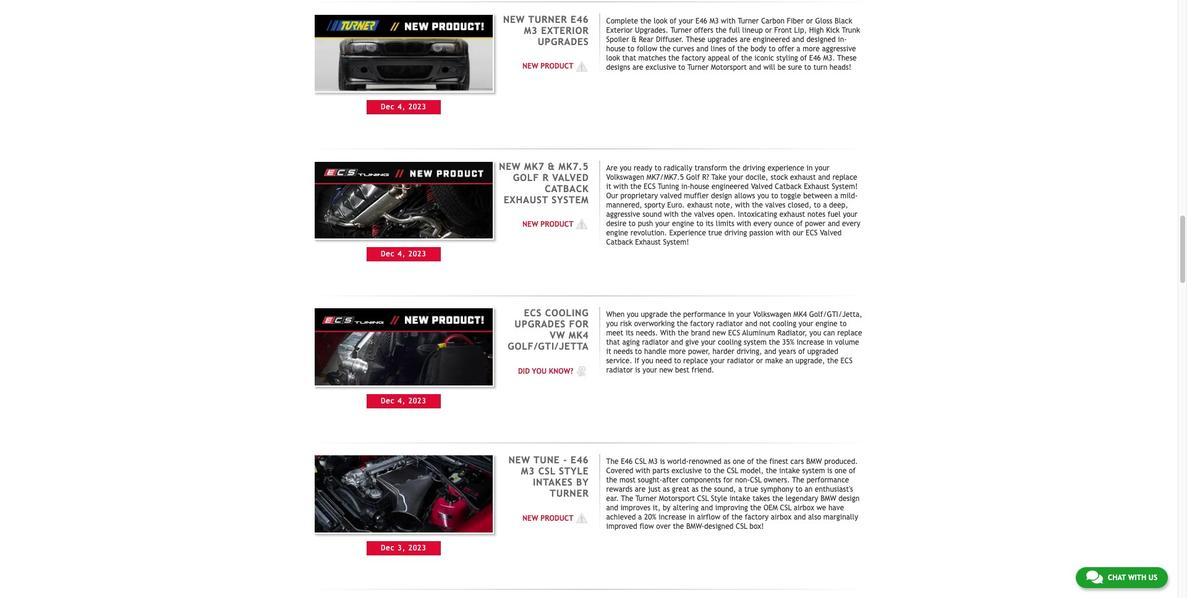 Task type: vqa. For each thing, say whether or not it's contained in the screenshot.
mk4 inside the When you upgrade the performance in your Volkswagen MK4 Golf/GTI/Jetta, you risk overworking the factory radiator and not cooling your engine to meet its needs. With the brand new ECS Aluminum Radiator, you can replace that aging radiator and give your cooling system the 35% increase in volume it needs to handle more power, harder driving, and years of upgraded service. If you need to replace your radiator or make an upgrade, the ECS radiator is your new best friend.
yes



Task type: describe. For each thing, give the bounding box(es) containing it.
2 horizontal spatial catback
[[775, 182, 802, 191]]

engineered inside complete the look of your e46 m3 with turner carbon fiber or gloss black exterior upgrades. turner offers the full lineup or front lip, high kick trunk spoiler & rear diffuser. these upgrades are engineered and designed in- house to follow the curves and lines of the body to offer a more aggressive look that matches the factory appeal of the iconic styling of e46 m3. these designs are exclusive to turner motorsport and will be sure to turn heads!
[[753, 35, 790, 44]]

your down harder
[[711, 357, 725, 366]]

experience
[[670, 229, 706, 237]]

2 horizontal spatial valved
[[820, 229, 842, 237]]

great
[[672, 486, 690, 494]]

a inside complete the look of your e46 m3 with turner carbon fiber or gloss black exterior upgrades. turner offers the full lineup or front lip, high kick trunk spoiler & rear diffuser. these upgrades are engineered and designed in- house to follow the curves and lines of the body to offer a more aggressive look that matches the factory appeal of the iconic styling of e46 m3. these designs are exclusive to turner motorsport and will be sure to turn heads!
[[797, 44, 801, 53]]

4 image for new mk7 & mk7.5 golf r valved catback exhaust system
[[574, 219, 589, 231]]

0 vertical spatial exhaust
[[791, 173, 816, 182]]

new product for upgrades
[[523, 62, 574, 71]]

after
[[663, 476, 679, 485]]

in- inside complete the look of your e46 m3 with turner carbon fiber or gloss black exterior upgrades. turner offers the full lineup or front lip, high kick trunk spoiler & rear diffuser. these upgrades are engineered and designed in- house to follow the curves and lines of the body to offer a more aggressive look that matches the factory appeal of the iconic styling of e46 m3. these designs are exclusive to turner motorsport and will be sure to turn heads!
[[838, 35, 847, 44]]

new inside new turner e46 m3 exterior upgrades
[[503, 13, 525, 25]]

ecs inside ecs cooling upgrades for vw mk4 golf/gti/jetta
[[524, 308, 542, 319]]

csl right oem
[[780, 504, 792, 513]]

radically
[[664, 164, 693, 172]]

1 vertical spatial new
[[660, 366, 673, 375]]

euro.
[[668, 201, 685, 209]]

1 vertical spatial intake
[[730, 495, 751, 504]]

0 horizontal spatial one
[[733, 458, 745, 467]]

and left also
[[794, 514, 806, 522]]

also
[[808, 514, 822, 522]]

with down intoxicating
[[737, 219, 752, 228]]

a up deep,
[[835, 192, 839, 200]]

design inside are you ready to radically transform the driving experience in your volkswagen mk7/mk7.5 golf r? take your docile, stock exhaust and replace it with the ecs tuning in-house engineered valved catback exhaust system! our proprietary valved muffler design allows you to toggle between a mild- mannered, sporty euro. exhaust note, with the valves closed, to a deep, aggressive sound with the valves open. intoxicating exhaust notes fuel your desire to push your engine to its limits with every ounce of power and every engine revolution. experience true driving passion with our ecs valved catback exhaust system!
[[711, 192, 732, 200]]

to down the curves
[[679, 63, 686, 72]]

your up aluminum
[[737, 311, 751, 319]]

it inside are you ready to radically transform the driving experience in your volkswagen mk7/mk7.5 golf r? take your docile, stock exhaust and replace it with the ecs tuning in-house engineered valved catback exhaust system! our proprietary valved muffler design allows you to toggle between a mild- mannered, sporty euro. exhaust note, with the valves closed, to a deep, aggressive sound with the valves open. intoxicating exhaust notes fuel your desire to push your engine to its limits with every ounce of power and every engine revolution. experience true driving passion with our ecs valved catback exhaust system!
[[606, 182, 612, 191]]

of up 'sure' on the right
[[801, 54, 807, 62]]

know?
[[549, 367, 574, 376]]

cars
[[791, 458, 804, 467]]

2 horizontal spatial as
[[724, 458, 731, 467]]

of up diffuser.
[[670, 17, 677, 25]]

2023 for ecs cooling upgrades for vw mk4 golf/gti/jetta
[[409, 397, 427, 406]]

for inside the e46 csl m3 is world-renowned as one of the finest cars bmw produced. covered with parts exclusive to the csl model, the intake system is one of the most sought-after components for non-csl owners. the performance rewards are just as great as the sound, a true symphony to an enthusiast's ear.  the turner motorsport csl style intake takes the legendary bmw design and improves it, by altering and improving the oem csl airbox we have achieved a 20% increase in airflow of the factory airbox and also marginally improved flow over the bmw-designed csl box!
[[724, 476, 733, 485]]

0 vertical spatial airbox
[[794, 504, 815, 513]]

is inside the when you upgrade the performance in your volkswagen mk4 golf/gti/jetta, you risk overworking the factory radiator and not cooling your engine to meet its needs. with the brand new ecs aluminum radiator, you can replace that aging radiator and give your cooling system the 35% increase in volume it needs to handle more power, harder driving, and years of upgraded service. if you need to replace your radiator or make an upgrade, the ecs radiator is your new best friend.
[[635, 366, 641, 375]]

to left toggle
[[772, 192, 778, 200]]

to left turn
[[805, 63, 812, 72]]

turner inside new turner e46 m3 exterior upgrades
[[529, 13, 568, 25]]

0 vertical spatial bmw
[[807, 458, 822, 467]]

dec 3, 2023 link
[[314, 455, 494, 556]]

valved inside new mk7 & mk7.5 golf r valved catback exhaust system
[[553, 172, 589, 183]]

golf/gti/jetta
[[508, 341, 589, 352]]

experience
[[768, 164, 805, 172]]

and up aluminum
[[745, 320, 758, 329]]

toggle
[[781, 192, 801, 200]]

offers
[[694, 26, 714, 35]]

with up our
[[614, 182, 628, 191]]

in up harder
[[728, 311, 734, 319]]

improved
[[606, 523, 638, 532]]

to up if
[[635, 348, 642, 357]]

upgrade
[[641, 311, 668, 319]]

motorsport inside the e46 csl m3 is world-renowned as one of the finest cars bmw produced. covered with parts exclusive to the csl model, the intake system is one of the most sought-after components for non-csl owners. the performance rewards are just as great as the sound, a true symphony to an enthusiast's ear.  the turner motorsport csl style intake takes the legendary bmw design and improves it, by altering and improving the oem csl airbox we have achieved a 20% increase in airflow of the factory airbox and also marginally improved flow over the bmw-designed csl box!
[[659, 495, 695, 504]]

marginally
[[824, 514, 859, 522]]

1 horizontal spatial new
[[713, 329, 726, 338]]

2 every from the left
[[842, 219, 861, 228]]

lines
[[711, 44, 726, 53]]

tuning
[[658, 182, 679, 191]]

sought-
[[638, 476, 663, 485]]

us
[[1149, 574, 1158, 583]]

ecs up harder
[[729, 329, 741, 338]]

volkswagen inside the when you upgrade the performance in your volkswagen mk4 golf/gti/jetta, you risk overworking the factory radiator and not cooling your engine to meet its needs. with the brand new ecs aluminum radiator, you can replace that aging radiator and give your cooling system the 35% increase in volume it needs to handle more power, harder driving, and years of upgraded service. if you need to replace your radiator or make an upgrade, the ecs radiator is your new best friend.
[[753, 311, 792, 319]]

black
[[835, 17, 853, 25]]

sound
[[643, 210, 662, 219]]

0 vertical spatial are
[[740, 35, 751, 44]]

product for new turner e46 m3 exterior upgrades
[[541, 62, 574, 71]]

0 vertical spatial or
[[806, 17, 813, 25]]

csl up non-
[[727, 467, 739, 476]]

1 vertical spatial these
[[838, 54, 857, 62]]

ecs cooling upgrades for vw mk4 golf/gti/jetta link
[[508, 308, 589, 352]]

your inside complete the look of your e46 m3 with turner carbon fiber or gloss black exterior upgrades. turner offers the full lineup or front lip, high kick trunk spoiler & rear diffuser. these upgrades are engineered and designed in- house to follow the curves and lines of the body to offer a more aggressive look that matches the factory appeal of the iconic styling of e46 m3. these designs are exclusive to turner motorsport and will be sure to turn heads!
[[679, 17, 694, 25]]

1 vertical spatial driving
[[725, 229, 747, 237]]

you right if
[[642, 357, 654, 366]]

with down 'euro.'
[[664, 210, 679, 219]]

just
[[648, 486, 661, 494]]

brand
[[691, 329, 710, 338]]

0 vertical spatial engine
[[672, 219, 694, 228]]

give
[[686, 339, 699, 347]]

1 vertical spatial replace
[[838, 329, 863, 338]]

ecs cooling upgrades for vw mk4 golf/gti/jetta image
[[314, 308, 494, 387]]

new product for csl
[[523, 514, 574, 523]]

new inside new tune - e46 m3 csl style intakes by turner
[[509, 455, 531, 466]]

and up make
[[765, 348, 777, 357]]

to down renowned
[[705, 467, 712, 476]]

1 horizontal spatial catback
[[606, 238, 633, 247]]

transform
[[695, 164, 727, 172]]

mk4 inside ecs cooling upgrades for vw mk4 golf/gti/jetta
[[569, 330, 589, 341]]

dec for new tune - e46 m3 csl style intakes by turner
[[381, 544, 395, 553]]

a down improves
[[638, 514, 642, 522]]

ready
[[634, 164, 653, 172]]

m3 inside new tune - e46 m3 csl style intakes by turner
[[521, 466, 535, 477]]

of down produced. on the right of page
[[849, 467, 856, 476]]

2 vertical spatial is
[[828, 467, 833, 476]]

ecs down volume
[[841, 357, 853, 366]]

in- inside are you ready to radically transform the driving experience in your volkswagen mk7/mk7.5 golf r? take your docile, stock exhaust and replace it with the ecs tuning in-house engineered valved catback exhaust system! our proprietary valved muffler design allows you to toggle between a mild- mannered, sporty euro. exhaust note, with the valves closed, to a deep, aggressive sound with the valves open. intoxicating exhaust notes fuel your desire to push your engine to its limits with every ounce of power and every engine revolution. experience true driving passion with our ecs valved catback exhaust system!
[[682, 182, 690, 191]]

front
[[775, 26, 792, 35]]

improving
[[715, 504, 748, 513]]

proprietary
[[621, 192, 658, 200]]

with down allows
[[735, 201, 750, 209]]

1 horizontal spatial as
[[692, 486, 699, 494]]

takes
[[753, 495, 770, 504]]

radiator down "driving,"
[[727, 357, 754, 366]]

4 image for new tune - e46 m3 csl style intakes by turner
[[574, 513, 589, 525]]

4, for ecs cooling upgrades for vw mk4 golf/gti/jetta
[[398, 397, 406, 406]]

styling
[[777, 54, 798, 62]]

to left follow on the top right
[[628, 44, 635, 53]]

1 horizontal spatial the
[[621, 495, 634, 504]]

your down brand
[[701, 339, 716, 347]]

engineered inside are you ready to radically transform the driving experience in your volkswagen mk7/mk7.5 golf r? take your docile, stock exhaust and replace it with the ecs tuning in-house engineered valved catback exhaust system! our proprietary valved muffler design allows you to toggle between a mild- mannered, sporty euro. exhaust note, with the valves closed, to a deep, aggressive sound with the valves open. intoxicating exhaust notes fuel your desire to push your engine to its limits with every ounce of power and every engine revolution. experience true driving passion with our ecs valved catback exhaust system!
[[712, 182, 749, 191]]

rear
[[639, 35, 654, 44]]

3,
[[398, 544, 406, 553]]

4, for new mk7 & mk7.5 golf r valved catback exhaust system
[[398, 250, 406, 259]]

your up radiator,
[[799, 320, 814, 329]]

to down between at the top right
[[814, 201, 821, 209]]

by inside the e46 csl m3 is world-renowned as one of the finest cars bmw produced. covered with parts exclusive to the csl model, the intake system is one of the most sought-after components for non-csl owners. the performance rewards are just as great as the sound, a true symphony to an enthusiast's ear.  the turner motorsport csl style intake takes the legendary bmw design and improves it, by altering and improving the oem csl airbox we have achieved a 20% increase in airflow of the factory airbox and also marginally improved flow over the bmw-designed csl box!
[[663, 504, 671, 513]]

0 vertical spatial cooling
[[773, 320, 797, 329]]

1 vertical spatial exhaust
[[687, 201, 713, 209]]

chat
[[1108, 574, 1126, 583]]

it,
[[653, 504, 661, 513]]

harder
[[713, 348, 735, 357]]

& inside complete the look of your e46 m3 with turner carbon fiber or gloss black exterior upgrades. turner offers the full lineup or front lip, high kick trunk spoiler & rear diffuser. these upgrades are engineered and designed in- house to follow the curves and lines of the body to offer a more aggressive look that matches the factory appeal of the iconic styling of e46 m3. these designs are exclusive to turner motorsport and will be sure to turn heads!
[[632, 35, 637, 44]]

aging
[[623, 339, 640, 347]]

system inside the e46 csl m3 is world-renowned as one of the finest cars bmw produced. covered with parts exclusive to the csl model, the intake system is one of the most sought-after components for non-csl owners. the performance rewards are just as great as the sound, a true symphony to an enthusiast's ear.  the turner motorsport csl style intake takes the legendary bmw design and improves it, by altering and improving the oem csl airbox we have achieved a 20% increase in airflow of the factory airbox and also marginally improved flow over the bmw-designed csl box!
[[803, 467, 825, 476]]

non-
[[735, 476, 750, 485]]

sure
[[788, 63, 802, 72]]

2023 for new mk7 & mk7.5 golf r valved catback exhaust system
[[409, 250, 427, 259]]

4 image for new turner e46 m3 exterior upgrades
[[574, 60, 589, 73]]

csl up sought-
[[635, 458, 647, 467]]

box!
[[750, 523, 764, 532]]

radiator down service.
[[606, 366, 633, 375]]

between
[[804, 192, 832, 200]]

to up the "experience"
[[697, 219, 704, 228]]

or inside the when you upgrade the performance in your volkswagen mk4 golf/gti/jetta, you risk overworking the factory radiator and not cooling your engine to meet its needs. with the brand new ecs aluminum radiator, you can replace that aging radiator and give your cooling system the 35% increase in volume it needs to handle more power, harder driving, and years of upgraded service. if you need to replace your radiator or make an upgrade, the ecs radiator is your new best friend.
[[756, 357, 763, 366]]

ecs cooling upgrades for vw mk4 golf/gti/jetta
[[508, 308, 589, 352]]

m3 inside complete the look of your e46 m3 with turner carbon fiber or gloss black exterior upgrades. turner offers the full lineup or front lip, high kick trunk spoiler & rear diffuser. these upgrades are engineered and designed in- house to follow the curves and lines of the body to offer a more aggressive look that matches the factory appeal of the iconic styling of e46 m3. these designs are exclusive to turner motorsport and will be sure to turn heads!
[[710, 17, 719, 25]]

best
[[675, 366, 690, 375]]

radiator,
[[778, 329, 808, 338]]

be
[[778, 63, 786, 72]]

fiber
[[787, 17, 804, 25]]

new inside new mk7 & mk7.5 golf r valved catback exhaust system
[[499, 161, 521, 172]]

docile,
[[746, 173, 769, 182]]

valved
[[660, 192, 682, 200]]

of down the upgrades
[[729, 44, 735, 53]]

with down ounce
[[776, 229, 791, 237]]

over
[[656, 523, 671, 532]]

and down the 'ear.'
[[606, 504, 619, 513]]

0 vertical spatial valves
[[766, 201, 786, 209]]

e46 up turn
[[810, 54, 821, 62]]

a down between at the top right
[[823, 201, 827, 209]]

product for new mk7 & mk7.5 golf r valved catback exhaust system
[[541, 220, 574, 229]]

to up "iconic"
[[769, 44, 776, 53]]

turn
[[814, 63, 828, 72]]

in inside are you ready to radically transform the driving experience in your volkswagen mk7/mk7.5 golf r? take your docile, stock exhaust and replace it with the ecs tuning in-house engineered valved catback exhaust system! our proprietary valved muffler design allows you to toggle between a mild- mannered, sporty euro. exhaust note, with the valves closed, to a deep, aggressive sound with the valves open. intoxicating exhaust notes fuel your desire to push your engine to its limits with every ounce of power and every engine revolution. experience true driving passion with our ecs valved catback exhaust system!
[[807, 164, 813, 172]]

new turner e46 m3 exterior upgrades
[[503, 13, 589, 47]]

new turner e46 m3 exterior upgrades image
[[314, 13, 494, 93]]

when
[[606, 311, 625, 319]]

new mk7 & mk7.5 golf r valved catback exhaust system
[[499, 161, 589, 205]]

we
[[817, 504, 827, 513]]

trunk
[[842, 26, 860, 35]]

and up between at the top right
[[818, 173, 831, 182]]

motorsport inside complete the look of your e46 m3 with turner carbon fiber or gloss black exterior upgrades. turner offers the full lineup or front lip, high kick trunk spoiler & rear diffuser. these upgrades are engineered and designed in- house to follow the curves and lines of the body to offer a more aggressive look that matches the factory appeal of the iconic styling of e46 m3. these designs are exclusive to turner motorsport and will be sure to turn heads!
[[711, 63, 747, 72]]

your down 'need'
[[643, 366, 657, 375]]

mk7
[[524, 161, 545, 172]]

system inside the when you upgrade the performance in your volkswagen mk4 golf/gti/jetta, you risk overworking the factory radiator and not cooling your engine to meet its needs. with the brand new ecs aluminum radiator, you can replace that aging radiator and give your cooling system the 35% increase in volume it needs to handle more power, harder driving, and years of upgraded service. if you need to replace your radiator or make an upgrade, the ecs radiator is your new best friend.
[[744, 339, 767, 347]]

exclusive inside the e46 csl m3 is world-renowned as one of the finest cars bmw produced. covered with parts exclusive to the csl model, the intake system is one of the most sought-after components for non-csl owners. the performance rewards are just as great as the sound, a true symphony to an enthusiast's ear.  the turner motorsport csl style intake takes the legendary bmw design and improves it, by altering and improving the oem csl airbox we have achieved a 20% increase in airflow of the factory airbox and also marginally improved flow over the bmw-designed csl box!
[[672, 467, 702, 476]]

power,
[[688, 348, 711, 357]]

flow
[[640, 523, 654, 532]]

the e46 csl m3 is world-renowned as one of the finest cars bmw produced. covered with parts exclusive to the csl model, the intake system is one of the most sought-after components for non-csl owners. the performance rewards are just as great as the sound, a true symphony to an enthusiast's ear.  the turner motorsport csl style intake takes the legendary bmw design and improves it, by altering and improving the oem csl airbox we have achieved a 20% increase in airflow of the factory airbox and also marginally improved flow over the bmw-designed csl box!
[[606, 458, 860, 532]]

appeal
[[708, 54, 730, 62]]

mannered,
[[606, 201, 642, 209]]

intakes
[[533, 477, 573, 488]]

and down the with
[[671, 339, 683, 347]]

0 vertical spatial look
[[654, 17, 668, 25]]

dec 3, 2023
[[381, 544, 427, 553]]

performance inside the when you upgrade the performance in your volkswagen mk4 golf/gti/jetta, you risk overworking the factory radiator and not cooling your engine to meet its needs. with the brand new ecs aluminum radiator, you can replace that aging radiator and give your cooling system the 35% increase in volume it needs to handle more power, harder driving, and years of upgraded service. if you need to replace your radiator or make an upgrade, the ecs radiator is your new best friend.
[[684, 311, 726, 319]]

1 horizontal spatial is
[[660, 458, 665, 467]]

your down sound
[[656, 219, 670, 228]]

improves
[[621, 504, 651, 513]]

new tune - e46 m3 csl style intakes by turner link
[[509, 455, 589, 499]]

to down golf/gti/jetta,
[[840, 320, 847, 329]]

2 horizontal spatial exhaust
[[804, 182, 830, 191]]

style inside the e46 csl m3 is world-renowned as one of the finest cars bmw produced. covered with parts exclusive to the csl model, the intake system is one of the most sought-after components for non-csl owners. the performance rewards are just as great as the sound, a true symphony to an enthusiast's ear.  the turner motorsport csl style intake takes the legendary bmw design and improves it, by altering and improving the oem csl airbox we have achieved a 20% increase in airflow of the factory airbox and also marginally improved flow over the bmw-designed csl box!
[[711, 495, 728, 504]]

e46 inside new turner e46 m3 exterior upgrades
[[571, 13, 589, 25]]

not
[[760, 320, 771, 329]]

0 horizontal spatial airbox
[[771, 514, 792, 522]]

csl inside new tune - e46 m3 csl style intakes by turner
[[539, 466, 556, 477]]

you left can
[[810, 329, 822, 338]]

vw
[[550, 330, 566, 341]]

0 horizontal spatial engine
[[606, 229, 629, 237]]

2 horizontal spatial the
[[792, 476, 805, 485]]

lineup
[[743, 26, 763, 35]]

that inside complete the look of your e46 m3 with turner carbon fiber or gloss black exterior upgrades. turner offers the full lineup or front lip, high kick trunk spoiler & rear diffuser. these upgrades are engineered and designed in- house to follow the curves and lines of the body to offer a more aggressive look that matches the factory appeal of the iconic styling of e46 m3. these designs are exclusive to turner motorsport and will be sure to turn heads!
[[623, 54, 636, 62]]

volume
[[835, 339, 859, 347]]

model,
[[741, 467, 764, 476]]

to up legendary
[[796, 486, 803, 494]]

2 vertical spatial exhaust
[[780, 210, 806, 219]]

radiator up harder
[[717, 320, 743, 329]]

you right allows
[[758, 192, 769, 200]]

did
[[518, 367, 530, 376]]

e46 inside new tune - e46 m3 csl style intakes by turner
[[571, 455, 589, 466]]

our
[[606, 192, 618, 200]]

of right appeal
[[733, 54, 739, 62]]

can
[[824, 329, 835, 338]]

upgraded
[[808, 348, 839, 357]]

exterior inside new turner e46 m3 exterior upgrades
[[541, 25, 589, 36]]

you right are
[[620, 164, 632, 172]]

radiator up handle
[[642, 339, 669, 347]]

factory inside complete the look of your e46 m3 with turner carbon fiber or gloss black exterior upgrades. turner offers the full lineup or front lip, high kick trunk spoiler & rear diffuser. these upgrades are engineered and designed in- house to follow the curves and lines of the body to offer a more aggressive look that matches the factory appeal of the iconic styling of e46 m3. these designs are exclusive to turner motorsport and will be sure to turn heads!
[[682, 54, 706, 62]]

sporty
[[645, 201, 665, 209]]

2 vertical spatial exhaust
[[635, 238, 661, 247]]

of up the model,
[[747, 458, 754, 467]]

your right take
[[729, 173, 744, 182]]

0 vertical spatial driving
[[743, 164, 766, 172]]

your down deep,
[[843, 210, 858, 219]]

and left lines
[[697, 44, 709, 53]]

4, for new turner e46 m3 exterior upgrades
[[398, 103, 406, 112]]

diffuser.
[[656, 35, 684, 44]]

mk4 inside the when you upgrade the performance in your volkswagen mk4 golf/gti/jetta, you risk overworking the factory radiator and not cooling your engine to meet its needs. with the brand new ecs aluminum radiator, you can replace that aging radiator and give your cooling system the 35% increase in volume it needs to handle more power, harder driving, and years of upgraded service. if you need to replace your radiator or make an upgrade, the ecs radiator is your new best friend.
[[794, 311, 807, 319]]

m3 inside the e46 csl m3 is world-renowned as one of the finest cars bmw produced. covered with parts exclusive to the csl model, the intake system is one of the most sought-after components for non-csl owners. the performance rewards are just as great as the sound, a true symphony to an enthusiast's ear.  the turner motorsport csl style intake takes the legendary bmw design and improves it, by altering and improving the oem csl airbox we have achieved a 20% increase in airflow of the factory airbox and also marginally improved flow over the bmw-designed csl box!
[[649, 458, 658, 467]]

dec for ecs cooling upgrades for vw mk4 golf/gti/jetta
[[381, 397, 395, 406]]

replace inside are you ready to radically transform the driving experience in your volkswagen mk7/mk7.5 golf r? take your docile, stock exhaust and replace it with the ecs tuning in-house engineered valved catback exhaust system! our proprietary valved muffler design allows you to toggle between a mild- mannered, sporty euro. exhaust note, with the valves closed, to a deep, aggressive sound with the valves open. intoxicating exhaust notes fuel your desire to push your engine to its limits with every ounce of power and every engine revolution. experience true driving passion with our ecs valved catback exhaust system!
[[833, 173, 858, 182]]

m3 inside new turner e46 m3 exterior upgrades
[[524, 25, 538, 36]]

open.
[[717, 210, 736, 219]]

and down "iconic"
[[749, 63, 761, 72]]

a down non-
[[739, 486, 743, 494]]

csl down the model,
[[750, 476, 762, 485]]

produced.
[[825, 458, 858, 467]]

aggressive inside complete the look of your e46 m3 with turner carbon fiber or gloss black exterior upgrades. turner offers the full lineup or front lip, high kick trunk spoiler & rear diffuser. these upgrades are engineered and designed in- house to follow the curves and lines of the body to offer a more aggressive look that matches the factory appeal of the iconic styling of e46 m3. these designs are exclusive to turner motorsport and will be sure to turn heads!
[[822, 44, 856, 53]]

upgrade,
[[796, 357, 825, 366]]

you up meet
[[606, 320, 618, 329]]

turner inside the e46 csl m3 is world-renowned as one of the finest cars bmw produced. covered with parts exclusive to the csl model, the intake system is one of the most sought-after components for non-csl owners. the performance rewards are just as great as the sound, a true symphony to an enthusiast's ear.  the turner motorsport csl style intake takes the legendary bmw design and improves it, by altering and improving the oem csl airbox we have achieved a 20% increase in airflow of the factory airbox and also marginally improved flow over the bmw-designed csl box!
[[636, 495, 657, 504]]



Task type: locate. For each thing, give the bounding box(es) containing it.
1 vertical spatial increase
[[659, 514, 687, 522]]

every up passion
[[754, 219, 772, 228]]

0 vertical spatial system!
[[832, 182, 858, 191]]

0 vertical spatial dec 4, 2023
[[381, 103, 427, 112]]

1 vertical spatial product
[[541, 220, 574, 229]]

designed inside complete the look of your e46 m3 with turner carbon fiber or gloss black exterior upgrades. turner offers the full lineup or front lip, high kick trunk spoiler & rear diffuser. these upgrades are engineered and designed in- house to follow the curves and lines of the body to offer a more aggressive look that matches the factory appeal of the iconic styling of e46 m3. these designs are exclusive to turner motorsport and will be sure to turn heads!
[[807, 35, 836, 44]]

1 vertical spatial bmw
[[821, 495, 837, 504]]

house inside are you ready to radically transform the driving experience in your volkswagen mk7/mk7.5 golf r? take your docile, stock exhaust and replace it with the ecs tuning in-house engineered valved catback exhaust system! our proprietary valved muffler design allows you to toggle between a mild- mannered, sporty euro. exhaust note, with the valves closed, to a deep, aggressive sound with the valves open. intoxicating exhaust notes fuel your desire to push your engine to its limits with every ounce of power and every engine revolution. experience true driving passion with our ecs valved catback exhaust system!
[[690, 182, 710, 191]]

with left us
[[1129, 574, 1147, 583]]

1 vertical spatial or
[[765, 26, 772, 35]]

1 horizontal spatial in-
[[838, 35, 847, 44]]

exhaust inside new mk7 & mk7.5 golf r valved catback exhaust system
[[504, 194, 549, 205]]

catback up toggle
[[775, 182, 802, 191]]

1 horizontal spatial airbox
[[794, 504, 815, 513]]

make
[[766, 357, 783, 366]]

heads!
[[830, 63, 852, 72]]

1 dec 4, 2023 from the top
[[381, 103, 427, 112]]

2023 for new tune - e46 m3 csl style intakes by turner
[[409, 544, 427, 553]]

0 horizontal spatial design
[[711, 192, 732, 200]]

aggressive down mannered, in the top right of the page
[[606, 210, 641, 219]]

new tune - e46 m3 csl style intakes by turner image
[[314, 455, 494, 534]]

35%
[[782, 339, 795, 347]]

0 vertical spatial &
[[632, 35, 637, 44]]

2 horizontal spatial engine
[[816, 320, 838, 329]]

4 dec from the top
[[381, 544, 395, 553]]

catback down desire
[[606, 238, 633, 247]]

0 horizontal spatial motorsport
[[659, 495, 695, 504]]

an
[[786, 357, 794, 366], [805, 486, 813, 494]]

cooling up harder
[[718, 339, 742, 347]]

dec 4, 2023 for ecs cooling upgrades for vw mk4 golf/gti/jetta
[[381, 397, 427, 406]]

0 horizontal spatial that
[[606, 339, 620, 347]]

new mk7 & mk7.5 golf r valved catback exhaust system link
[[499, 161, 589, 205]]

design
[[711, 192, 732, 200], [839, 495, 860, 504]]

factory inside the e46 csl m3 is world-renowned as one of the finest cars bmw produced. covered with parts exclusive to the csl model, the intake system is one of the most sought-after components for non-csl owners. the performance rewards are just as great as the sound, a true symphony to an enthusiast's ear.  the turner motorsport csl style intake takes the legendary bmw design and improves it, by altering and improving the oem csl airbox we have achieved a 20% increase in airflow of the factory airbox and also marginally improved flow over the bmw-designed csl box!
[[745, 514, 769, 522]]

it inside the when you upgrade the performance in your volkswagen mk4 golf/gti/jetta, you risk overworking the factory radiator and not cooling your engine to meet its needs. with the brand new ecs aluminum radiator, you can replace that aging radiator and give your cooling system the 35% increase in volume it needs to handle more power, harder driving, and years of upgraded service. if you need to replace your radiator or make an upgrade, the ecs radiator is your new best friend.
[[606, 348, 612, 357]]

exterior inside complete the look of your e46 m3 with turner carbon fiber or gloss black exterior upgrades. turner offers the full lineup or front lip, high kick trunk spoiler & rear diffuser. these upgrades are engineered and designed in- house to follow the curves and lines of the body to offer a more aggressive look that matches the factory appeal of the iconic styling of e46 m3. these designs are exclusive to turner motorsport and will be sure to turn heads!
[[606, 26, 633, 35]]

upgrades
[[538, 36, 589, 47], [515, 319, 566, 330]]

20%
[[644, 514, 657, 522]]

designs
[[606, 63, 631, 72]]

dec 4, 2023 link for new mk7 & mk7.5 golf r valved catback exhaust system
[[314, 161, 494, 262]]

2 dec 4, 2023 link from the top
[[314, 161, 494, 262]]

0 horizontal spatial is
[[635, 366, 641, 375]]

volkswagen inside are you ready to radically transform the driving experience in your volkswagen mk7/mk7.5 golf r? take your docile, stock exhaust and replace it with the ecs tuning in-house engineered valved catback exhaust system! our proprietary valved muffler design allows you to toggle between a mild- mannered, sporty euro. exhaust note, with the valves closed, to a deep, aggressive sound with the valves open. intoxicating exhaust notes fuel your desire to push your engine to its limits with every ounce of power and every engine revolution. experience true driving passion with our ecs valved catback exhaust system!
[[606, 173, 645, 182]]

0 horizontal spatial style
[[559, 466, 589, 477]]

intoxicating
[[738, 210, 778, 219]]

symphony
[[761, 486, 794, 494]]

muffler
[[684, 192, 709, 200]]

volkswagen
[[606, 173, 645, 182], [753, 311, 792, 319]]

upgrades inside new turner e46 m3 exterior upgrades
[[538, 36, 589, 47]]

csl left -
[[539, 466, 556, 477]]

airbox down legendary
[[794, 504, 815, 513]]

cooling up radiator,
[[773, 320, 797, 329]]

1 vertical spatial by
[[663, 504, 671, 513]]

0 vertical spatial mk4
[[794, 311, 807, 319]]

dec 4, 2023 for new turner e46 m3 exterior upgrades
[[381, 103, 427, 112]]

0 vertical spatial design
[[711, 192, 732, 200]]

dec for new turner e46 m3 exterior upgrades
[[381, 103, 395, 112]]

are
[[740, 35, 751, 44], [633, 63, 644, 72], [635, 486, 646, 494]]

push
[[638, 219, 653, 228]]

0 horizontal spatial intake
[[730, 495, 751, 504]]

house up 'muffler'
[[690, 182, 710, 191]]

0 horizontal spatial more
[[669, 348, 686, 357]]

of down the improving
[[723, 514, 730, 522]]

the up "covered"
[[606, 458, 619, 467]]

upgrades.
[[635, 26, 669, 35]]

1 horizontal spatial increase
[[797, 339, 825, 347]]

1 horizontal spatial mk4
[[794, 311, 807, 319]]

1 vertical spatial mk4
[[569, 330, 589, 341]]

style inside new tune - e46 m3 csl style intakes by turner
[[559, 466, 589, 477]]

1 2023 from the top
[[409, 103, 427, 112]]

increase inside the e46 csl m3 is world-renowned as one of the finest cars bmw produced. covered with parts exclusive to the csl model, the intake system is one of the most sought-after components for non-csl owners. the performance rewards are just as great as the sound, a true symphony to an enthusiast's ear.  the turner motorsport csl style intake takes the legendary bmw design and improves it, by altering and improving the oem csl airbox we have achieved a 20% increase in airflow of the factory airbox and also marginally improved flow over the bmw-designed csl box!
[[659, 514, 687, 522]]

did you know?
[[518, 367, 574, 376]]

and up airflow
[[701, 504, 713, 513]]

dec 4, 2023 link for new turner e46 m3 exterior upgrades
[[314, 13, 494, 115]]

are you ready to radically transform the driving experience in your volkswagen mk7/mk7.5 golf r? take your docile, stock exhaust and replace it with the ecs tuning in-house engineered valved catback exhaust system! our proprietary valved muffler design allows you to toggle between a mild- mannered, sporty euro. exhaust note, with the valves closed, to a deep, aggressive sound with the valves open. intoxicating exhaust notes fuel your desire to push your engine to its limits with every ounce of power and every engine revolution. experience true driving passion with our ecs valved catback exhaust system!
[[606, 164, 861, 247]]

1 horizontal spatial motorsport
[[711, 63, 747, 72]]

aggressive
[[822, 44, 856, 53], [606, 210, 641, 219]]

components
[[681, 476, 721, 485]]

0 horizontal spatial for
[[569, 319, 589, 330]]

new product for r
[[523, 220, 574, 229]]

it up service.
[[606, 348, 612, 357]]

1 dec from the top
[[381, 103, 395, 112]]

1 every from the left
[[754, 219, 772, 228]]

our
[[793, 229, 804, 237]]

new product down new turner e46 m3 exterior upgrades
[[523, 62, 574, 71]]

you up risk
[[627, 311, 639, 319]]

0 horizontal spatial engineered
[[712, 182, 749, 191]]

0 vertical spatial in-
[[838, 35, 847, 44]]

0 vertical spatial upgrades
[[538, 36, 589, 47]]

0 vertical spatial new product
[[523, 62, 574, 71]]

1 vertical spatial &
[[548, 161, 555, 172]]

to up best
[[674, 357, 681, 366]]

with inside complete the look of your e46 m3 with turner carbon fiber or gloss black exterior upgrades. turner offers the full lineup or front lip, high kick trunk spoiler & rear diffuser. these upgrades are engineered and designed in- house to follow the curves and lines of the body to offer a more aggressive look that matches the factory appeal of the iconic styling of e46 m3. these designs are exclusive to turner motorsport and will be sure to turn heads!
[[721, 17, 736, 25]]

product
[[541, 62, 574, 71], [541, 220, 574, 229], [541, 514, 574, 523]]

1 horizontal spatial true
[[745, 486, 759, 494]]

in down can
[[827, 339, 833, 347]]

2023 inside dec 3, 2023 link
[[409, 544, 427, 553]]

3 2023 from the top
[[409, 397, 427, 406]]

an down years
[[786, 357, 794, 366]]

4 image left the designs
[[574, 60, 589, 73]]

its inside the when you upgrade the performance in your volkswagen mk4 golf/gti/jetta, you risk overworking the factory radiator and not cooling your engine to meet its needs. with the brand new ecs aluminum radiator, you can replace that aging radiator and give your cooling system the 35% increase in volume it needs to handle more power, harder driving, and years of upgraded service. if you need to replace your radiator or make an upgrade, the ecs radiator is your new best friend.
[[626, 329, 634, 338]]

exclusive
[[646, 63, 676, 72], [672, 467, 702, 476]]

1 vertical spatial design
[[839, 495, 860, 504]]

in- down trunk
[[838, 35, 847, 44]]

m3
[[710, 17, 719, 25], [524, 25, 538, 36], [649, 458, 658, 467], [521, 466, 535, 477]]

4 image down system
[[574, 219, 589, 231]]

valves down toggle
[[766, 201, 786, 209]]

2 it from the top
[[606, 348, 612, 357]]

new
[[503, 13, 525, 25], [523, 62, 538, 71], [499, 161, 521, 172], [523, 220, 538, 229], [509, 455, 531, 466], [523, 514, 538, 523]]

allows
[[735, 192, 755, 200]]

2 dec from the top
[[381, 250, 395, 259]]

covered
[[606, 467, 634, 476]]

1 vertical spatial motorsport
[[659, 495, 695, 504]]

you
[[532, 367, 547, 376]]

1 vertical spatial that
[[606, 339, 620, 347]]

1 horizontal spatial its
[[706, 219, 714, 228]]

1 horizontal spatial more
[[803, 44, 820, 53]]

2 product from the top
[[541, 220, 574, 229]]

with
[[721, 17, 736, 25], [614, 182, 628, 191], [735, 201, 750, 209], [664, 210, 679, 219], [737, 219, 752, 228], [776, 229, 791, 237], [636, 467, 651, 476], [1129, 574, 1147, 583]]

0 horizontal spatial by
[[577, 477, 589, 488]]

and down lip,
[[792, 35, 805, 44]]

exclusive down matches
[[646, 63, 676, 72]]

3 new product from the top
[[523, 514, 574, 523]]

2 vertical spatial factory
[[745, 514, 769, 522]]

1 new product from the top
[[523, 62, 574, 71]]

0 horizontal spatial system!
[[663, 238, 689, 247]]

system! down the "experience"
[[663, 238, 689, 247]]

& inside new mk7 & mk7.5 golf r valved catback exhaust system
[[548, 161, 555, 172]]

0 horizontal spatial new
[[660, 366, 673, 375]]

0 vertical spatial designed
[[807, 35, 836, 44]]

an inside the when you upgrade the performance in your volkswagen mk4 golf/gti/jetta, you risk overworking the factory radiator and not cooling your engine to meet its needs. with the brand new ecs aluminum radiator, you can replace that aging radiator and give your cooling system the 35% increase in volume it needs to handle more power, harder driving, and years of upgraded service. if you need to replace your radiator or make an upgrade, the ecs radiator is your new best friend.
[[786, 357, 794, 366]]

1 vertical spatial 4 image
[[574, 219, 589, 231]]

e46 up "covered"
[[621, 458, 633, 467]]

system down aluminum
[[744, 339, 767, 347]]

4 2023 from the top
[[409, 544, 427, 553]]

1 vertical spatial house
[[690, 182, 710, 191]]

0 horizontal spatial look
[[606, 54, 620, 62]]

design up have
[[839, 495, 860, 504]]

factory up box!
[[745, 514, 769, 522]]

0 horizontal spatial aggressive
[[606, 210, 641, 219]]

3 dec from the top
[[381, 397, 395, 406]]

its
[[706, 219, 714, 228], [626, 329, 634, 338]]

volkswagen up the not
[[753, 311, 792, 319]]

you
[[620, 164, 632, 172], [758, 192, 769, 200], [627, 311, 639, 319], [606, 320, 618, 329], [810, 329, 822, 338], [642, 357, 654, 366]]

csl left box!
[[736, 523, 748, 532]]

the down the cars
[[792, 476, 805, 485]]

0 vertical spatial factory
[[682, 54, 706, 62]]

iconic
[[755, 54, 774, 62]]

dec for new mk7 & mk7.5 golf r valved catback exhaust system
[[381, 250, 395, 259]]

0 vertical spatial house
[[606, 44, 626, 53]]

e46 inside the e46 csl m3 is world-renowned as one of the finest cars bmw produced. covered with parts exclusive to the csl model, the intake system is one of the most sought-after components for non-csl owners. the performance rewards are just as great as the sound, a true symphony to an enthusiast's ear.  the turner motorsport csl style intake takes the legendary bmw design and improves it, by altering and improving the oem csl airbox we have achieved a 20% increase in airflow of the factory airbox and also marginally improved flow over the bmw-designed csl box!
[[621, 458, 633, 467]]

increase up over
[[659, 514, 687, 522]]

replace up the "mild-"
[[833, 173, 858, 182]]

1 it from the top
[[606, 182, 612, 191]]

stock
[[771, 173, 788, 182]]

0 vertical spatial by
[[577, 477, 589, 488]]

2 horizontal spatial or
[[806, 17, 813, 25]]

by
[[577, 477, 589, 488], [663, 504, 671, 513]]

2 vertical spatial new product
[[523, 514, 574, 523]]

exhaust down closed,
[[780, 210, 806, 219]]

e46 up offers
[[696, 17, 708, 25]]

product for new tune - e46 m3 csl style intakes by turner
[[541, 514, 574, 523]]

ounce
[[774, 219, 794, 228]]

aggressive inside are you ready to radically transform the driving experience in your volkswagen mk7/mk7.5 golf r? take your docile, stock exhaust and replace it with the ecs tuning in-house engineered valved catback exhaust system! our proprietary valved muffler design allows you to toggle between a mild- mannered, sporty euro. exhaust note, with the valves closed, to a deep, aggressive sound with the valves open. intoxicating exhaust notes fuel your desire to push your engine to its limits with every ounce of power and every engine revolution. experience true driving passion with our ecs valved catback exhaust system!
[[606, 210, 641, 219]]

engine inside the when you upgrade the performance in your volkswagen mk4 golf/gti/jetta, you risk overworking the factory radiator and not cooling your engine to meet its needs. with the brand new ecs aluminum radiator, you can replace that aging radiator and give your cooling system the 35% increase in volume it needs to handle more power, harder driving, and years of upgraded service. if you need to replace your radiator or make an upgrade, the ecs radiator is your new best friend.
[[816, 320, 838, 329]]

1 vertical spatial designed
[[705, 523, 734, 532]]

as down after
[[663, 486, 670, 494]]

as right renowned
[[724, 458, 731, 467]]

or up high
[[806, 17, 813, 25]]

dec down 'ecs cooling upgrades for vw mk4 golf/gti/jetta' image in the left bottom of the page
[[381, 397, 395, 406]]

to left push at the top right
[[629, 219, 636, 228]]

owners.
[[764, 476, 790, 485]]

overworking
[[634, 320, 675, 329]]

if
[[635, 357, 640, 366]]

system
[[744, 339, 767, 347], [803, 467, 825, 476]]

aluminum
[[743, 329, 776, 338]]

dec down new mk7 & mk7.5 golf r valved catback exhaust system image
[[381, 250, 395, 259]]

0 vertical spatial these
[[686, 35, 706, 44]]

most
[[620, 476, 636, 485]]

2023 down new turner e46 m3 exterior upgrades image
[[409, 103, 427, 112]]

intake up the improving
[[730, 495, 751, 504]]

or down "driving,"
[[756, 357, 763, 366]]

0 horizontal spatial exhaust
[[504, 194, 549, 205]]

1 horizontal spatial house
[[690, 182, 710, 191]]

golf/gti/jetta,
[[809, 311, 863, 319]]

upgrades up golf/gti/jetta
[[515, 319, 566, 330]]

every down deep,
[[842, 219, 861, 228]]

factory inside the when you upgrade the performance in your volkswagen mk4 golf/gti/jetta, you risk overworking the factory radiator and not cooling your engine to meet its needs. with the brand new ecs aluminum radiator, you can replace that aging radiator and give your cooling system the 35% increase in volume it needs to handle more power, harder driving, and years of upgraded service. if you need to replace your radiator or make an upgrade, the ecs radiator is your new best friend.
[[690, 320, 714, 329]]

airbox
[[794, 504, 815, 513], [771, 514, 792, 522]]

1 vertical spatial system!
[[663, 238, 689, 247]]

for up sound,
[[724, 476, 733, 485]]

0 horizontal spatial as
[[663, 486, 670, 494]]

ecs
[[644, 182, 656, 191], [806, 229, 818, 237], [524, 308, 542, 319], [729, 329, 741, 338], [841, 357, 853, 366]]

will
[[764, 63, 776, 72]]

4, down 'ecs cooling upgrades for vw mk4 golf/gti/jetta' image in the left bottom of the page
[[398, 397, 406, 406]]

new right brand
[[713, 329, 726, 338]]

engine up can
[[816, 320, 838, 329]]

1 vertical spatial new product
[[523, 220, 574, 229]]

1 horizontal spatial that
[[623, 54, 636, 62]]

in-
[[838, 35, 847, 44], [682, 182, 690, 191]]

1 horizontal spatial valved
[[751, 182, 773, 191]]

2 4 image from the top
[[574, 219, 589, 231]]

3 dec 4, 2023 from the top
[[381, 397, 427, 406]]

more down high
[[803, 44, 820, 53]]

golf inside new mk7 & mk7.5 golf r valved catback exhaust system
[[513, 172, 539, 183]]

1 4 image from the top
[[574, 60, 589, 73]]

2 horizontal spatial is
[[828, 467, 833, 476]]

1 vertical spatial airbox
[[771, 514, 792, 522]]

driving,
[[737, 348, 762, 357]]

0 vertical spatial product
[[541, 62, 574, 71]]

0 vertical spatial intake
[[780, 467, 800, 476]]

risk
[[620, 320, 632, 329]]

friend.
[[692, 366, 715, 375]]

csl down the components
[[697, 495, 709, 504]]

fuel
[[828, 210, 841, 219]]

1 vertical spatial system
[[803, 467, 825, 476]]

0 horizontal spatial the
[[606, 458, 619, 467]]

2 new product from the top
[[523, 220, 574, 229]]

performance inside the e46 csl m3 is world-renowned as one of the finest cars bmw produced. covered with parts exclusive to the csl model, the intake system is one of the most sought-after components for non-csl owners. the performance rewards are just as great as the sound, a true symphony to an enthusiast's ear.  the turner motorsport csl style intake takes the legendary bmw design and improves it, by altering and improving the oem csl airbox we have achieved a 20% increase in airflow of the factory airbox and also marginally improved flow over the bmw-designed csl box!
[[807, 476, 849, 485]]

as
[[724, 458, 731, 467], [663, 486, 670, 494], [692, 486, 699, 494]]

upgrades inside ecs cooling upgrades for vw mk4 golf/gti/jetta
[[515, 319, 566, 330]]

ecs up proprietary
[[644, 182, 656, 191]]

golf left r
[[513, 172, 539, 183]]

catback
[[775, 182, 802, 191], [545, 183, 589, 194], [606, 238, 633, 247]]

ecs down power
[[806, 229, 818, 237]]

catback inside new mk7 & mk7.5 golf r valved catback exhaust system
[[545, 183, 589, 194]]

design inside the e46 csl m3 is world-renowned as one of the finest cars bmw produced. covered with parts exclusive to the csl model, the intake system is one of the most sought-after components for non-csl owners. the performance rewards are just as great as the sound, a true symphony to an enthusiast's ear.  the turner motorsport csl style intake takes the legendary bmw design and improves it, by altering and improving the oem csl airbox we have achieved a 20% increase in airflow of the factory airbox and also marginally improved flow over the bmw-designed csl box!
[[839, 495, 860, 504]]

3 dec 4, 2023 link from the top
[[314, 308, 494, 409]]

have
[[829, 504, 844, 513]]

renowned
[[689, 458, 722, 467]]

of inside are you ready to radically transform the driving experience in your volkswagen mk7/mk7.5 golf r? take your docile, stock exhaust and replace it with the ecs tuning in-house engineered valved catback exhaust system! our proprietary valved muffler design allows you to toggle between a mild- mannered, sporty euro. exhaust note, with the valves closed, to a deep, aggressive sound with the valves open. intoxicating exhaust notes fuel your desire to push your engine to its limits with every ounce of power and every engine revolution. experience true driving passion with our ecs valved catback exhaust system!
[[796, 219, 803, 228]]

replace
[[833, 173, 858, 182], [838, 329, 863, 338], [683, 357, 708, 366]]

more inside the when you upgrade the performance in your volkswagen mk4 golf/gti/jetta, you risk overworking the factory radiator and not cooling your engine to meet its needs. with the brand new ecs aluminum radiator, you can replace that aging radiator and give your cooling system the 35% increase in volume it needs to handle more power, harder driving, and years of upgraded service. if you need to replace your radiator or make an upgrade, the ecs radiator is your new best friend.
[[669, 348, 686, 357]]

design up note,
[[711, 192, 732, 200]]

1 product from the top
[[541, 62, 574, 71]]

golf inside are you ready to radically transform the driving experience in your volkswagen mk7/mk7.5 golf r? take your docile, stock exhaust and replace it with the ecs tuning in-house engineered valved catback exhaust system! our proprietary valved muffler design allows you to toggle between a mild- mannered, sporty euro. exhaust note, with the valves closed, to a deep, aggressive sound with the valves open. intoxicating exhaust notes fuel your desire to push your engine to its limits with every ounce of power and every engine revolution. experience true driving passion with our ecs valved catback exhaust system!
[[686, 173, 700, 182]]

matches
[[639, 54, 666, 62]]

engine down desire
[[606, 229, 629, 237]]

0 horizontal spatial mk4
[[569, 330, 589, 341]]

its inside are you ready to radically transform the driving experience in your volkswagen mk7/mk7.5 golf r? take your docile, stock exhaust and replace it with the ecs tuning in-house engineered valved catback exhaust system! our proprietary valved muffler design allows you to toggle between a mild- mannered, sporty euro. exhaust note, with the valves closed, to a deep, aggressive sound with the valves open. intoxicating exhaust notes fuel your desire to push your engine to its limits with every ounce of power and every engine revolution. experience true driving passion with our ecs valved catback exhaust system!
[[706, 219, 714, 228]]

need
[[656, 357, 672, 366]]

your up between at the top right
[[815, 164, 830, 172]]

1 horizontal spatial valves
[[766, 201, 786, 209]]

more inside complete the look of your e46 m3 with turner carbon fiber or gloss black exterior upgrades. turner offers the full lineup or front lip, high kick trunk spoiler & rear diffuser. these upgrades are engineered and designed in- house to follow the curves and lines of the body to offer a more aggressive look that matches the factory appeal of the iconic styling of e46 m3. these designs are exclusive to turner motorsport and will be sure to turn heads!
[[803, 44, 820, 53]]

1 vertical spatial one
[[835, 467, 847, 476]]

offer
[[778, 44, 795, 53]]

exclusive inside complete the look of your e46 m3 with turner carbon fiber or gloss black exterior upgrades. turner offers the full lineup or front lip, high kick trunk spoiler & rear diffuser. these upgrades are engineered and designed in- house to follow the curves and lines of the body to offer a more aggressive look that matches the factory appeal of the iconic styling of e46 m3. these designs are exclusive to turner motorsport and will be sure to turn heads!
[[646, 63, 676, 72]]

0 horizontal spatial house
[[606, 44, 626, 53]]

dec 4, 2023 for new mk7 & mk7.5 golf r valved catback exhaust system
[[381, 250, 427, 259]]

1 horizontal spatial &
[[632, 35, 637, 44]]

0 vertical spatial motorsport
[[711, 63, 747, 72]]

3 4, from the top
[[398, 397, 406, 406]]

motorsport down great
[[659, 495, 695, 504]]

1 vertical spatial exhaust
[[504, 194, 549, 205]]

dec
[[381, 103, 395, 112], [381, 250, 395, 259], [381, 397, 395, 406], [381, 544, 395, 553]]

2 dec 4, 2023 from the top
[[381, 250, 427, 259]]

6 image
[[574, 366, 589, 378]]

0 vertical spatial the
[[606, 458, 619, 467]]

designed down high
[[807, 35, 836, 44]]

revolution.
[[631, 229, 667, 237]]

closed,
[[788, 201, 812, 209]]

world-
[[668, 458, 689, 467]]

performance up enthusiast's
[[807, 476, 849, 485]]

1 horizontal spatial system
[[803, 467, 825, 476]]

that inside the when you upgrade the performance in your volkswagen mk4 golf/gti/jetta, you risk overworking the factory radiator and not cooling your engine to meet its needs. with the brand new ecs aluminum radiator, you can replace that aging radiator and give your cooling system the 35% increase in volume it needs to handle more power, harder driving, and years of upgraded service. if you need to replace your radiator or make an upgrade, the ecs radiator is your new best friend.
[[606, 339, 620, 347]]

designed inside the e46 csl m3 is world-renowned as one of the finest cars bmw produced. covered with parts exclusive to the csl model, the intake system is one of the most sought-after components for non-csl owners. the performance rewards are just as great as the sound, a true symphony to an enthusiast's ear.  the turner motorsport csl style intake takes the legendary bmw design and improves it, by altering and improving the oem csl airbox we have achieved a 20% increase in airflow of the factory airbox and also marginally improved flow over the bmw-designed csl box!
[[705, 523, 734, 532]]

turner inside new tune - e46 m3 csl style intakes by turner
[[550, 488, 589, 499]]

dec 4, 2023 link for ecs cooling upgrades for vw mk4 golf/gti/jetta
[[314, 308, 494, 409]]

1 horizontal spatial exhaust
[[635, 238, 661, 247]]

ecs left cooling in the left of the page
[[524, 308, 542, 319]]

true inside the e46 csl m3 is world-renowned as one of the finest cars bmw produced. covered with parts exclusive to the csl model, the intake system is one of the most sought-after components for non-csl owners. the performance rewards are just as great as the sound, a true symphony to an enthusiast's ear.  the turner motorsport csl style intake takes the legendary bmw design and improves it, by altering and improving the oem csl airbox we have achieved a 20% increase in airflow of the factory airbox and also marginally improved flow over the bmw-designed csl box!
[[745, 486, 759, 494]]

years
[[779, 348, 796, 357]]

by inside new tune - e46 m3 csl style intakes by turner
[[577, 477, 589, 488]]

new tune - e46 m3 csl style intakes by turner
[[509, 455, 589, 499]]

a right offer
[[797, 44, 801, 53]]

valves down 'muffler'
[[694, 210, 715, 219]]

4 image
[[574, 60, 589, 73], [574, 219, 589, 231], [574, 513, 589, 525]]

and down fuel
[[828, 219, 840, 228]]

when you upgrade the performance in your volkswagen mk4 golf/gti/jetta, you risk overworking the factory radiator and not cooling your engine to meet its needs. with the brand new ecs aluminum radiator, you can replace that aging radiator and give your cooling system the 35% increase in volume it needs to handle more power, harder driving, and years of upgraded service. if you need to replace your radiator or make an upgrade, the ecs radiator is your new best friend.
[[606, 311, 863, 375]]

to up mk7/mk7.5
[[655, 164, 662, 172]]

new turner e46 m3 exterior upgrades link
[[503, 13, 589, 47]]

2 vertical spatial replace
[[683, 357, 708, 366]]

1 vertical spatial for
[[724, 476, 733, 485]]

one
[[733, 458, 745, 467], [835, 467, 847, 476]]

your up diffuser.
[[679, 17, 694, 25]]

2 4, from the top
[[398, 250, 406, 259]]

1 4, from the top
[[398, 103, 406, 112]]

3 4 image from the top
[[574, 513, 589, 525]]

dec 4, 2023
[[381, 103, 427, 112], [381, 250, 427, 259], [381, 397, 427, 406]]

high
[[809, 26, 824, 35]]

for inside ecs cooling upgrades for vw mk4 golf/gti/jetta
[[569, 319, 589, 330]]

are inside the e46 csl m3 is world-renowned as one of the finest cars bmw produced. covered with parts exclusive to the csl model, the intake system is one of the most sought-after components for non-csl owners. the performance rewards are just as great as the sound, a true symphony to an enthusiast's ear.  the turner motorsport csl style intake takes the legendary bmw design and improves it, by altering and improving the oem csl airbox we have achieved a 20% increase in airflow of the factory airbox and also marginally improved flow over the bmw-designed csl box!
[[635, 486, 646, 494]]

1 dec 4, 2023 link from the top
[[314, 13, 494, 115]]

2023 for new turner e46 m3 exterior upgrades
[[409, 103, 427, 112]]

new product
[[523, 62, 574, 71], [523, 220, 574, 229], [523, 514, 574, 523]]

increase inside the when you upgrade the performance in your volkswagen mk4 golf/gti/jetta, you risk overworking the factory radiator and not cooling your engine to meet its needs. with the brand new ecs aluminum radiator, you can replace that aging radiator and give your cooling system the 35% increase in volume it needs to handle more power, harder driving, and years of upgraded service. if you need to replace your radiator or make an upgrade, the ecs radiator is your new best friend.
[[797, 339, 825, 347]]

in inside the e46 csl m3 is world-renowned as one of the finest cars bmw produced. covered with parts exclusive to the csl model, the intake system is one of the most sought-after components for non-csl owners. the performance rewards are just as great as the sound, a true symphony to an enthusiast's ear.  the turner motorsport csl style intake takes the legendary bmw design and improves it, by altering and improving the oem csl airbox we have achieved a 20% increase in airflow of the factory airbox and also marginally improved flow over the bmw-designed csl box!
[[689, 514, 695, 522]]

or down carbon
[[765, 26, 772, 35]]

new mk7 & mk7.5 golf r valved catback exhaust system image
[[314, 161, 494, 240]]

true inside are you ready to radically transform the driving experience in your volkswagen mk7/mk7.5 golf r? take your docile, stock exhaust and replace it with the ecs tuning in-house engineered valved catback exhaust system! our proprietary valved muffler design allows you to toggle between a mild- mannered, sporty euro. exhaust note, with the valves closed, to a deep, aggressive sound with the valves open. intoxicating exhaust notes fuel your desire to push your engine to its limits with every ounce of power and every engine revolution. experience true driving passion with our ecs valved catback exhaust system!
[[709, 229, 722, 237]]

1 horizontal spatial golf
[[686, 173, 700, 182]]

in
[[807, 164, 813, 172], [728, 311, 734, 319], [827, 339, 833, 347], [689, 514, 695, 522]]

upgrades left spoiler
[[538, 36, 589, 47]]

1 horizontal spatial aggressive
[[822, 44, 856, 53]]

1 horizontal spatial an
[[805, 486, 813, 494]]

exhaust down experience
[[791, 173, 816, 182]]

4, down new mk7 & mk7.5 golf r valved catback exhaust system image
[[398, 250, 406, 259]]

0 horizontal spatial these
[[686, 35, 706, 44]]

house inside complete the look of your e46 m3 with turner carbon fiber or gloss black exterior upgrades. turner offers the full lineup or front lip, high kick trunk spoiler & rear diffuser. these upgrades are engineered and designed in- house to follow the curves and lines of the body to offer a more aggressive look that matches the factory appeal of the iconic styling of e46 m3. these designs are exclusive to turner motorsport and will be sure to turn heads!
[[606, 44, 626, 53]]

1 vertical spatial are
[[633, 63, 644, 72]]

1 horizontal spatial engine
[[672, 219, 694, 228]]

with inside the e46 csl m3 is world-renowned as one of the finest cars bmw produced. covered with parts exclusive to the csl model, the intake system is one of the most sought-after components for non-csl owners. the performance rewards are just as great as the sound, a true symphony to an enthusiast's ear.  the turner motorsport csl style intake takes the legendary bmw design and improves it, by altering and improving the oem csl airbox we have achieved a 20% increase in airflow of the factory airbox and also marginally improved flow over the bmw-designed csl box!
[[636, 467, 651, 476]]

0 horizontal spatial cooling
[[718, 339, 742, 347]]

1 vertical spatial the
[[792, 476, 805, 485]]

0 horizontal spatial its
[[626, 329, 634, 338]]

0 horizontal spatial increase
[[659, 514, 687, 522]]

tune
[[534, 455, 560, 466]]

0 vertical spatial performance
[[684, 311, 726, 319]]

exhaust down revolution.
[[635, 238, 661, 247]]

new
[[713, 329, 726, 338], [660, 366, 673, 375]]

3 product from the top
[[541, 514, 574, 523]]

an inside the e46 csl m3 is world-renowned as one of the finest cars bmw produced. covered with parts exclusive to the csl model, the intake system is one of the most sought-after components for non-csl owners. the performance rewards are just as great as the sound, a true symphony to an enthusiast's ear.  the turner motorsport csl style intake takes the legendary bmw design and improves it, by altering and improving the oem csl airbox we have achieved a 20% increase in airflow of the factory airbox and also marginally improved flow over the bmw-designed csl box!
[[805, 486, 813, 494]]

exhaust down r
[[504, 194, 549, 205]]

one down produced. on the right of page
[[835, 467, 847, 476]]

exclusive down the world-
[[672, 467, 702, 476]]

exhaust
[[791, 173, 816, 182], [687, 201, 713, 209], [780, 210, 806, 219]]

& right mk7
[[548, 161, 555, 172]]

follow
[[637, 44, 658, 53]]

of inside the when you upgrade the performance in your volkswagen mk4 golf/gti/jetta, you risk overworking the factory radiator and not cooling your engine to meet its needs. with the brand new ecs aluminum radiator, you can replace that aging radiator and give your cooling system the 35% increase in volume it needs to handle more power, harder driving, and years of upgraded service. if you need to replace your radiator or make an upgrade, the ecs radiator is your new best friend.
[[799, 348, 805, 357]]

1 horizontal spatial by
[[663, 504, 671, 513]]

deep,
[[829, 201, 849, 209]]

1 vertical spatial dec 4, 2023
[[381, 250, 427, 259]]

dec 4, 2023 down 'ecs cooling upgrades for vw mk4 golf/gti/jetta' image in the left bottom of the page
[[381, 397, 427, 406]]

0 horizontal spatial valves
[[694, 210, 715, 219]]

2 2023 from the top
[[409, 250, 427, 259]]

comments image
[[1087, 570, 1103, 585]]

bmw right the cars
[[807, 458, 822, 467]]

altering
[[673, 504, 699, 513]]

as down the components
[[692, 486, 699, 494]]

dec down new turner e46 m3 exterior upgrades image
[[381, 103, 395, 112]]

dec inside dec 3, 2023 link
[[381, 544, 395, 553]]



